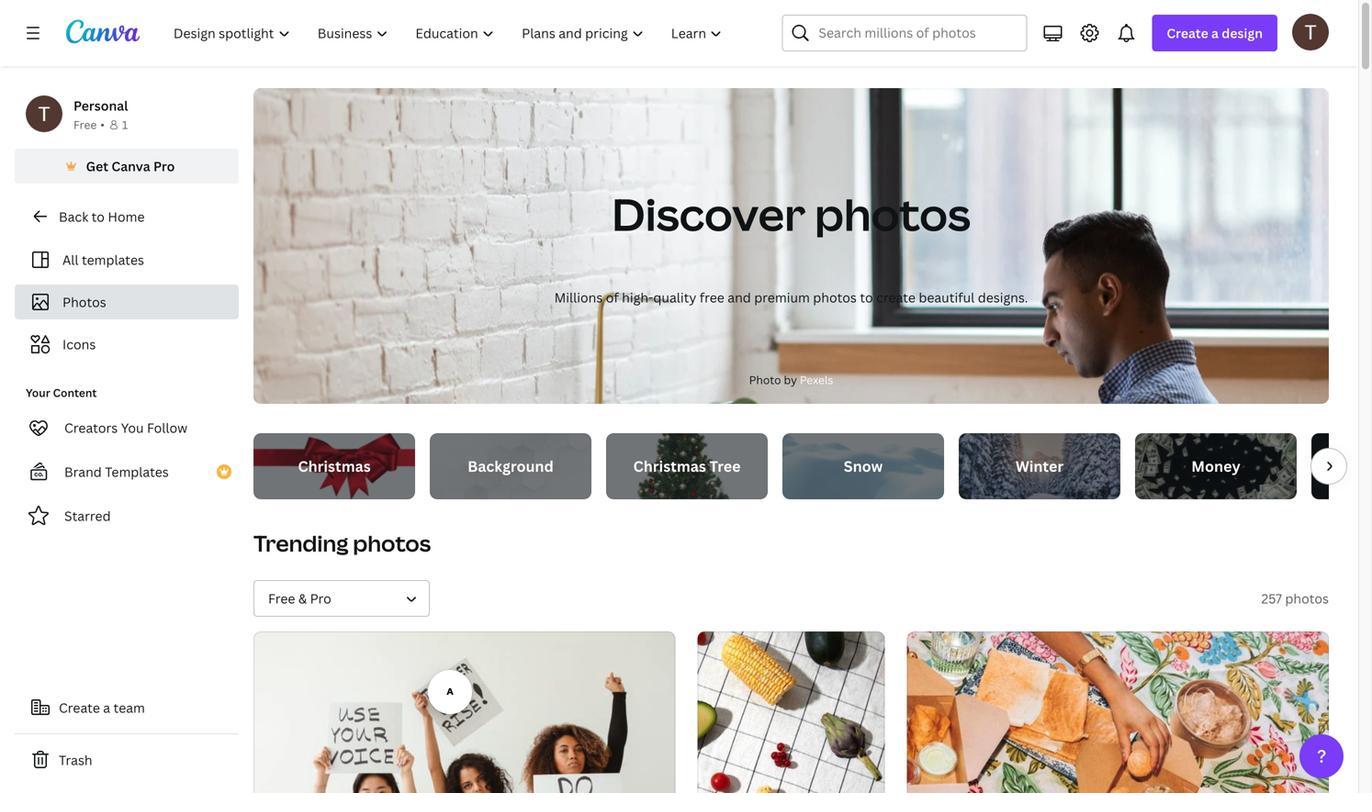 Task type: vqa. For each thing, say whether or not it's contained in the screenshot.
Discover
yes



Task type: locate. For each thing, give the bounding box(es) containing it.
christmas left tree
[[633, 457, 706, 476]]

home
[[108, 208, 145, 226]]

free for free •
[[73, 117, 97, 132]]

a left team
[[103, 700, 110, 717]]

1 horizontal spatial pro
[[310, 590, 331, 608]]

icons link
[[26, 327, 228, 362]]

1 horizontal spatial create
[[1167, 24, 1209, 42]]

0 horizontal spatial free
[[73, 117, 97, 132]]

creators you follow
[[64, 419, 187, 437]]

None search field
[[782, 15, 1027, 51]]

christmas inside christmas link
[[298, 457, 371, 476]]

1 horizontal spatial to
[[860, 289, 873, 306]]

assortment of fruits and vegetables image
[[698, 632, 885, 794]]

1 christmas from the left
[[298, 457, 371, 476]]

0 horizontal spatial pro
[[153, 158, 175, 175]]

create inside dropdown button
[[1167, 24, 1209, 42]]

all templates
[[62, 251, 144, 269]]

free & pro button
[[254, 581, 430, 617]]

canva
[[112, 158, 150, 175]]

pro for get canva pro
[[153, 158, 175, 175]]

free left '&'
[[268, 590, 295, 608]]

terry turtle image
[[1293, 14, 1329, 50]]

of
[[606, 289, 619, 306]]

free
[[700, 289, 725, 306]]

create left team
[[59, 700, 100, 717]]

a left design
[[1212, 24, 1219, 42]]

you
[[121, 419, 144, 437]]

1 vertical spatial create
[[59, 700, 100, 717]]

photos for discover photos
[[815, 184, 971, 244]]

background link
[[430, 434, 592, 500]]

2 christmas from the left
[[633, 457, 706, 476]]

winter link
[[959, 434, 1121, 500]]

create for create a design
[[1167, 24, 1209, 42]]

trash link
[[15, 742, 239, 779]]

photos up the free & pro 'dropdown button'
[[353, 529, 431, 559]]

0 horizontal spatial create
[[59, 700, 100, 717]]

christmas tree link
[[606, 434, 768, 500]]

trash
[[59, 752, 92, 769]]

to
[[92, 208, 105, 226], [860, 289, 873, 306]]

1 horizontal spatial a
[[1212, 24, 1219, 42]]

1 vertical spatial to
[[860, 289, 873, 306]]

quality
[[654, 289, 697, 306]]

create inside button
[[59, 700, 100, 717]]

1 vertical spatial pro
[[310, 590, 331, 608]]

free for free & pro
[[268, 590, 295, 608]]

creators
[[64, 419, 118, 437]]

money link
[[1136, 434, 1297, 500]]

•
[[100, 117, 105, 132]]

free
[[73, 117, 97, 132], [268, 590, 295, 608]]

a inside dropdown button
[[1212, 24, 1219, 42]]

photos for trending photos
[[353, 529, 431, 559]]

0 vertical spatial create
[[1167, 24, 1209, 42]]

background
[[468, 457, 554, 476]]

0 horizontal spatial a
[[103, 700, 110, 717]]

photos right 257
[[1286, 590, 1329, 608]]

create
[[877, 289, 916, 306]]

free inside 'dropdown button'
[[268, 590, 295, 608]]

1
[[122, 117, 128, 132]]

pexels
[[800, 373, 834, 388]]

create left design
[[1167, 24, 1209, 42]]

content
[[53, 385, 97, 401]]

Search search field
[[819, 16, 1015, 51]]

to right back
[[92, 208, 105, 226]]

0 vertical spatial a
[[1212, 24, 1219, 42]]

0 vertical spatial pro
[[153, 158, 175, 175]]

christmas
[[298, 457, 371, 476], [633, 457, 706, 476]]

snow link
[[783, 434, 944, 500]]

0 vertical spatial to
[[92, 208, 105, 226]]

pro right '&'
[[310, 590, 331, 608]]

photos
[[815, 184, 971, 244], [813, 289, 857, 306], [353, 529, 431, 559], [1286, 590, 1329, 608]]

a inside button
[[103, 700, 110, 717]]

1 vertical spatial free
[[268, 590, 295, 608]]

starred link
[[15, 498, 239, 535]]

1 vertical spatial a
[[103, 700, 110, 717]]

christmas up the trending photos
[[298, 457, 371, 476]]

1 horizontal spatial free
[[268, 590, 295, 608]]

0 vertical spatial free
[[73, 117, 97, 132]]

pro right canva
[[153, 158, 175, 175]]

1 horizontal spatial christmas
[[633, 457, 706, 476]]

pro inside 'dropdown button'
[[310, 590, 331, 608]]

to left the create
[[860, 289, 873, 306]]

photos up the create
[[815, 184, 971, 244]]

a for design
[[1212, 24, 1219, 42]]

a
[[1212, 24, 1219, 42], [103, 700, 110, 717]]

your content
[[26, 385, 97, 401]]

pro
[[153, 158, 175, 175], [310, 590, 331, 608]]

create a design button
[[1152, 15, 1278, 51]]

0 horizontal spatial christmas
[[298, 457, 371, 476]]

pro inside button
[[153, 158, 175, 175]]

free left •
[[73, 117, 97, 132]]

create
[[1167, 24, 1209, 42], [59, 700, 100, 717]]

christmas inside christmas tree "link"
[[633, 457, 706, 476]]

free •
[[73, 117, 105, 132]]

top level navigation element
[[162, 15, 738, 51]]

0 horizontal spatial to
[[92, 208, 105, 226]]

follow
[[147, 419, 187, 437]]



Task type: describe. For each thing, give the bounding box(es) containing it.
a for team
[[103, 700, 110, 717]]

create a team button
[[15, 690, 239, 727]]

257
[[1262, 590, 1282, 608]]

money
[[1192, 457, 1241, 476]]

starred
[[64, 508, 111, 525]]

brand templates link
[[15, 454, 239, 491]]

back to home link
[[15, 198, 239, 235]]

discover photos
[[612, 184, 971, 244]]

design
[[1222, 24, 1263, 42]]

creators you follow link
[[15, 410, 239, 446]]

pro for free & pro
[[310, 590, 331, 608]]

christmas tree
[[633, 457, 741, 476]]

trending
[[254, 529, 349, 559]]

get canva pro button
[[15, 149, 239, 184]]

trending photos
[[254, 529, 431, 559]]

your
[[26, 385, 50, 401]]

back to home
[[59, 208, 145, 226]]

discover
[[612, 184, 806, 244]]

create a team
[[59, 700, 145, 717]]

christmas link
[[254, 434, 415, 500]]

high-
[[622, 289, 654, 306]]

personal
[[73, 97, 128, 114]]

snow
[[844, 457, 883, 476]]

millions
[[555, 289, 603, 306]]

get canva pro
[[86, 158, 175, 175]]

brand
[[64, 463, 102, 481]]

photo
[[749, 373, 781, 388]]

brand templates
[[64, 463, 169, 481]]

beautiful
[[919, 289, 975, 306]]

christmas for christmas tree
[[633, 457, 706, 476]]

photos right premium
[[813, 289, 857, 306]]

winter
[[1016, 457, 1064, 476]]

premium
[[754, 289, 810, 306]]

create a design
[[1167, 24, 1263, 42]]

templates
[[105, 463, 169, 481]]

templates
[[82, 251, 144, 269]]

photos for 257 photos
[[1286, 590, 1329, 608]]

millions of high-quality free and premium photos to create beautiful designs.
[[555, 289, 1028, 306]]

all templates link
[[26, 243, 228, 277]]

designs.
[[978, 289, 1028, 306]]

and
[[728, 289, 751, 306]]

back
[[59, 208, 88, 226]]

photo by pexels
[[749, 373, 834, 388]]

create for create a team
[[59, 700, 100, 717]]

icons
[[62, 336, 96, 353]]

&
[[298, 590, 307, 608]]

free & pro
[[268, 590, 331, 608]]

257 photos
[[1262, 590, 1329, 608]]

women protesting together image
[[254, 632, 675, 794]]

christmas for christmas
[[298, 457, 371, 476]]

get
[[86, 158, 108, 175]]

person eating indian takeaway food image
[[907, 632, 1329, 794]]

all
[[62, 251, 79, 269]]

photos
[[62, 294, 106, 311]]

tree
[[710, 457, 741, 476]]

team
[[113, 700, 145, 717]]

by
[[784, 373, 797, 388]]



